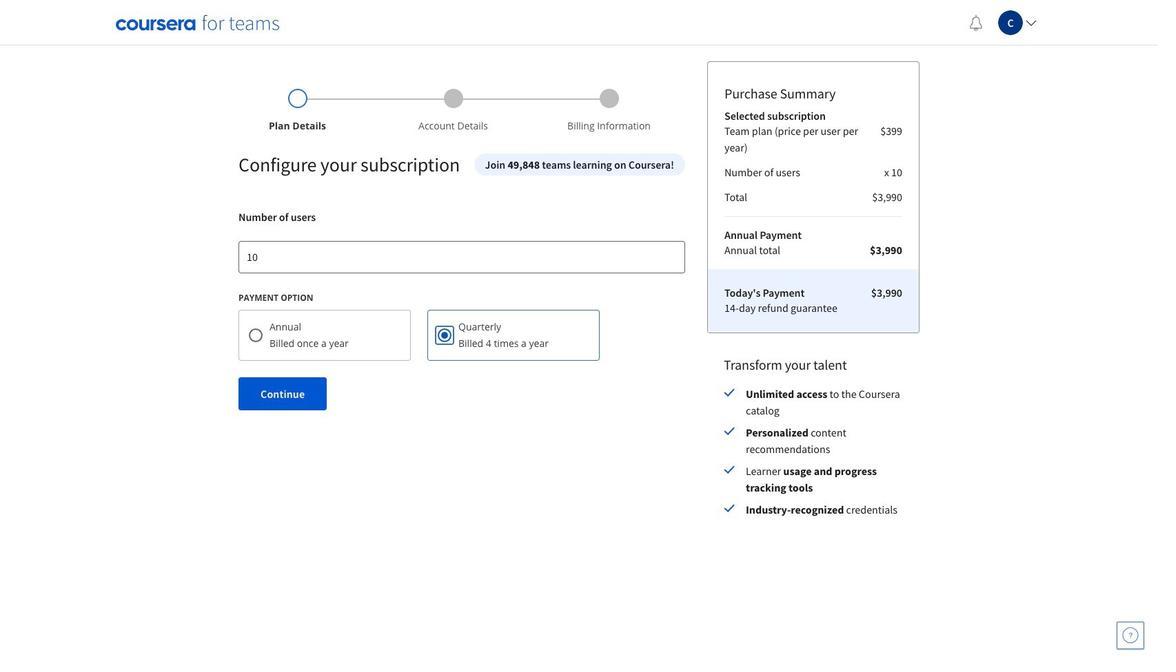 Task type: describe. For each thing, give the bounding box(es) containing it.
Number of users text field
[[239, 241, 685, 274]]



Task type: locate. For each thing, give the bounding box(es) containing it.
help center image
[[1122, 628, 1139, 645]]

coursera image
[[116, 11, 279, 33]]

menu
[[960, 0, 1042, 45]]



Task type: vqa. For each thing, say whether or not it's contained in the screenshot.
"TESTIMONIALS" Link
no



